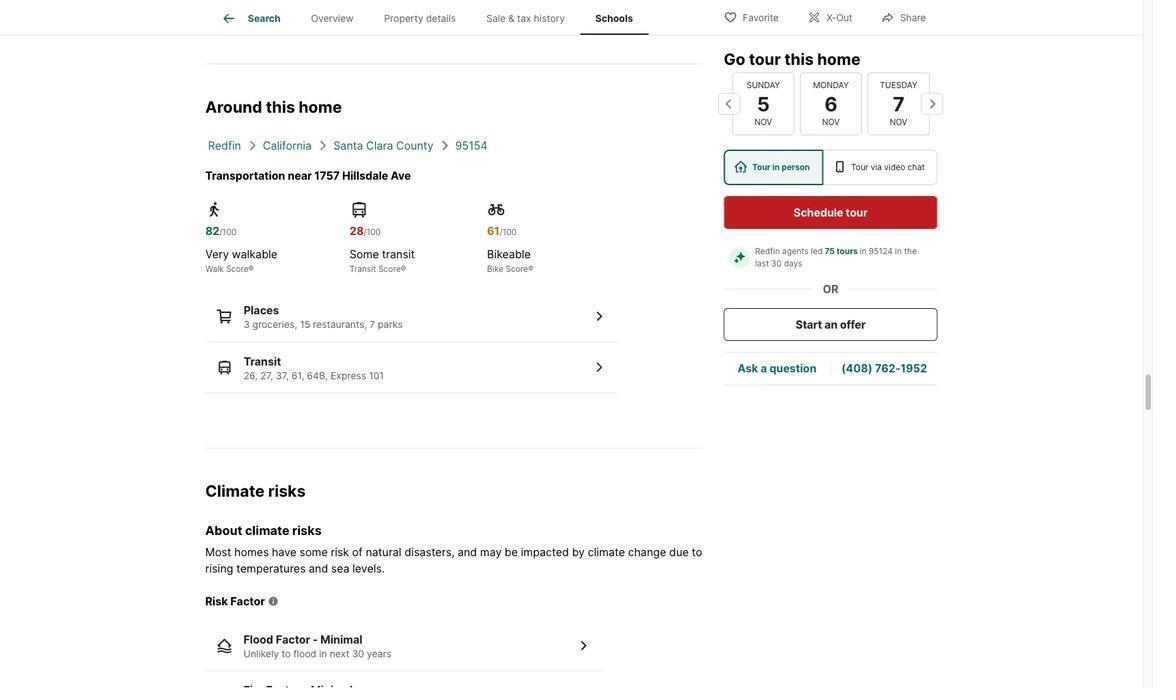Task type: locate. For each thing, give the bounding box(es) containing it.
0 vertical spatial risks
[[268, 481, 306, 500]]

0 vertical spatial and
[[458, 545, 477, 559]]

0 horizontal spatial transit
[[244, 355, 281, 368]]

1 /100 from the left
[[220, 227, 237, 237]]

tour left person
[[753, 162, 771, 172]]

risks up about climate risks
[[268, 481, 306, 500]]

/100 up some at the left of the page
[[364, 227, 381, 237]]

around this home
[[205, 97, 342, 116]]

® for transit
[[401, 264, 406, 274]]

2 nov from the left
[[822, 117, 840, 127]]

have
[[272, 545, 297, 559]]

ask a question
[[738, 362, 817, 375]]

to right due
[[692, 545, 703, 559]]

0 horizontal spatial tour
[[753, 162, 771, 172]]

tour
[[753, 162, 771, 172], [852, 162, 869, 172]]

64b,
[[307, 370, 328, 381]]

1 vertical spatial this
[[266, 97, 295, 116]]

ask
[[738, 362, 758, 375]]

tour up sunday
[[749, 49, 781, 68]]

about climate risks
[[205, 523, 322, 538]]

overview
[[311, 12, 354, 24]]

1 horizontal spatial 30
[[772, 259, 782, 269]]

factor for risk
[[231, 595, 265, 608]]

next
[[330, 648, 350, 660]]

75
[[825, 246, 835, 256]]

1 vertical spatial redfin
[[756, 246, 780, 256]]

in left the
[[896, 246, 902, 256]]

nov inside tuesday 7 nov
[[890, 117, 908, 127]]

1 horizontal spatial transit
[[350, 264, 376, 274]]

be
[[505, 545, 518, 559]]

1 horizontal spatial factor
[[276, 633, 310, 646]]

1 score from the left
[[226, 264, 248, 274]]

3 score from the left
[[506, 264, 528, 274]]

sunday 5 nov
[[747, 80, 780, 127]]

home up monday
[[818, 49, 861, 68]]

tour right schedule
[[846, 206, 868, 219]]

redfin up transportation
[[208, 139, 241, 152]]

transit up 27,
[[244, 355, 281, 368]]

in left next
[[319, 648, 327, 660]]

tour inside button
[[846, 206, 868, 219]]

sale & tax history
[[487, 12, 565, 24]]

None button
[[732, 72, 795, 135], [800, 72, 862, 135], [868, 72, 930, 135], [732, 72, 795, 135], [800, 72, 862, 135], [868, 72, 930, 135]]

a
[[761, 362, 767, 375]]

ave
[[391, 169, 411, 182]]

/100 up 'very'
[[220, 227, 237, 237]]

1 horizontal spatial tour
[[846, 206, 868, 219]]

x-out button
[[796, 3, 864, 31]]

risks up some
[[292, 523, 322, 538]]

question
[[770, 362, 817, 375]]

61,
[[292, 370, 304, 381]]

favorite button
[[712, 3, 791, 31]]

0 horizontal spatial 7
[[370, 319, 375, 330]]

2 score from the left
[[379, 264, 401, 274]]

0 vertical spatial 7
[[893, 92, 905, 116]]

7 left the parks
[[370, 319, 375, 330]]

0 vertical spatial factor
[[231, 595, 265, 608]]

in left person
[[773, 162, 780, 172]]

28 /100
[[350, 224, 381, 238]]

around
[[205, 97, 262, 116]]

1 horizontal spatial climate
[[588, 545, 625, 559]]

1 horizontal spatial score
[[379, 264, 401, 274]]

1 horizontal spatial home
[[818, 49, 861, 68]]

1 horizontal spatial redfin
[[756, 246, 780, 256]]

list box
[[724, 150, 938, 185]]

0 horizontal spatial /100
[[220, 227, 237, 237]]

nov down tuesday
[[890, 117, 908, 127]]

30
[[772, 259, 782, 269], [352, 648, 364, 660]]

tour for tour in person
[[753, 162, 771, 172]]

santa clara county link
[[334, 139, 434, 152]]

tour in person option
[[724, 150, 824, 185]]

26,
[[244, 370, 258, 381]]

1 tour from the left
[[753, 162, 771, 172]]

clara
[[366, 139, 393, 152]]

1757
[[315, 169, 340, 182]]

3 nov from the left
[[890, 117, 908, 127]]

30 right last
[[772, 259, 782, 269]]

1 ® from the left
[[248, 264, 254, 274]]

® down transit
[[401, 264, 406, 274]]

0 horizontal spatial tour
[[749, 49, 781, 68]]

0 vertical spatial tour
[[749, 49, 781, 68]]

0 vertical spatial transit
[[350, 264, 376, 274]]

offer
[[841, 318, 866, 331]]

history
[[534, 12, 565, 24]]

this up the california link
[[266, 97, 295, 116]]

start
[[796, 318, 823, 331]]

1 vertical spatial transit
[[244, 355, 281, 368]]

/100 inside 61 /100
[[500, 227, 517, 237]]

nov inside sunday 5 nov
[[755, 117, 772, 127]]

1 vertical spatial to
[[282, 648, 291, 660]]

tour inside tour in person "option"
[[753, 162, 771, 172]]

score down transit
[[379, 264, 401, 274]]

schedule tour
[[794, 206, 868, 219]]

transit down some at the left of the page
[[350, 264, 376, 274]]

0 vertical spatial this
[[785, 49, 814, 68]]

factor for flood
[[276, 633, 310, 646]]

walkable
[[232, 248, 278, 261]]

score down bikeable
[[506, 264, 528, 274]]

person
[[782, 162, 810, 172]]

1 vertical spatial 7
[[370, 319, 375, 330]]

places 3 groceries, 15 restaurants, 7 parks
[[244, 304, 403, 330]]

7 down tuesday
[[893, 92, 905, 116]]

27,
[[261, 370, 273, 381]]

0 horizontal spatial to
[[282, 648, 291, 660]]

home up santa
[[299, 97, 342, 116]]

nov
[[755, 117, 772, 127], [822, 117, 840, 127], [890, 117, 908, 127]]

bikeable
[[487, 248, 531, 261]]

0 horizontal spatial factor
[[231, 595, 265, 608]]

0 horizontal spatial home
[[299, 97, 342, 116]]

tour for schedule
[[846, 206, 868, 219]]

transit
[[350, 264, 376, 274], [244, 355, 281, 368]]

express
[[331, 370, 366, 381]]

0 vertical spatial 30
[[772, 259, 782, 269]]

to
[[692, 545, 703, 559], [282, 648, 291, 660]]

3 ® from the left
[[528, 264, 534, 274]]

property details tab
[[369, 2, 471, 35]]

2 horizontal spatial score
[[506, 264, 528, 274]]

redfin link
[[208, 139, 241, 152]]

37,
[[276, 370, 289, 381]]

via
[[871, 162, 882, 172]]

schools tab
[[581, 2, 649, 35]]

tuesday
[[880, 80, 918, 90]]

0 vertical spatial to
[[692, 545, 703, 559]]

in inside "option"
[[773, 162, 780, 172]]

tour left via
[[852, 162, 869, 172]]

tour for go
[[749, 49, 781, 68]]

flood
[[244, 633, 273, 646]]

schedule
[[794, 206, 844, 219]]

sale & tax history tab
[[471, 2, 581, 35]]

nov down 5
[[755, 117, 772, 127]]

1 horizontal spatial ®
[[401, 264, 406, 274]]

climate up homes
[[245, 523, 290, 538]]

/100 inside 82 /100
[[220, 227, 237, 237]]

0 horizontal spatial redfin
[[208, 139, 241, 152]]

2 tour from the left
[[852, 162, 869, 172]]

1 vertical spatial risks
[[292, 523, 322, 538]]

tour inside tour via video chat option
[[852, 162, 869, 172]]

0 horizontal spatial ®
[[248, 264, 254, 274]]

® inside very walkable walk score ®
[[248, 264, 254, 274]]

2 horizontal spatial nov
[[890, 117, 908, 127]]

3 /100 from the left
[[500, 227, 517, 237]]

score right the walk
[[226, 264, 248, 274]]

0 horizontal spatial nov
[[755, 117, 772, 127]]

1 horizontal spatial /100
[[364, 227, 381, 237]]

x-out
[[827, 12, 853, 24]]

nov inside monday 6 nov
[[822, 117, 840, 127]]

1 horizontal spatial 7
[[893, 92, 905, 116]]

nov for 6
[[822, 117, 840, 127]]

2 horizontal spatial /100
[[500, 227, 517, 237]]

most
[[205, 545, 231, 559]]

factor right "risk"
[[231, 595, 265, 608]]

/100 inside 28 /100
[[364, 227, 381, 237]]

101
[[369, 370, 384, 381]]

0 horizontal spatial 30
[[352, 648, 364, 660]]

disasters,
[[405, 545, 455, 559]]

nov for 7
[[890, 117, 908, 127]]

monday
[[813, 80, 849, 90]]

30 right next
[[352, 648, 364, 660]]

® inside the bikeable bike score ®
[[528, 264, 534, 274]]

/100 up bikeable
[[500, 227, 517, 237]]

2 /100 from the left
[[364, 227, 381, 237]]

nov down 6 in the top of the page
[[822, 117, 840, 127]]

0 horizontal spatial score
[[226, 264, 248, 274]]

1 vertical spatial 30
[[352, 648, 364, 660]]

santa
[[334, 139, 363, 152]]

7 inside tuesday 7 nov
[[893, 92, 905, 116]]

®
[[248, 264, 254, 274], [401, 264, 406, 274], [528, 264, 534, 274]]

score inside some transit transit score ®
[[379, 264, 401, 274]]

transit
[[382, 248, 415, 261]]

tab list
[[205, 0, 659, 35]]

95154
[[456, 139, 488, 152]]

95154 link
[[456, 139, 488, 152]]

1 horizontal spatial to
[[692, 545, 703, 559]]

1 vertical spatial tour
[[846, 206, 868, 219]]

factor
[[231, 595, 265, 608], [276, 633, 310, 646]]

climate right by
[[588, 545, 625, 559]]

and
[[458, 545, 477, 559], [309, 562, 328, 575]]

this up monday
[[785, 49, 814, 68]]

redfin for redfin agents led 75 tours in 95124
[[756, 246, 780, 256]]

this
[[785, 49, 814, 68], [266, 97, 295, 116]]

1 horizontal spatial tour
[[852, 162, 869, 172]]

places
[[244, 304, 279, 317]]

last
[[756, 259, 769, 269]]

1 vertical spatial factor
[[276, 633, 310, 646]]

score
[[226, 264, 248, 274], [379, 264, 401, 274], [506, 264, 528, 274]]

® inside some transit transit score ®
[[401, 264, 406, 274]]

in right tours
[[860, 246, 867, 256]]

1 horizontal spatial nov
[[822, 117, 840, 127]]

rising
[[205, 562, 233, 575]]

® down the walkable
[[248, 264, 254, 274]]

1 nov from the left
[[755, 117, 772, 127]]

overview tab
[[296, 2, 369, 35]]

0 horizontal spatial climate
[[245, 523, 290, 538]]

2 ® from the left
[[401, 264, 406, 274]]

0 horizontal spatial and
[[309, 562, 328, 575]]

0 vertical spatial redfin
[[208, 139, 241, 152]]

and down some
[[309, 562, 328, 575]]

2 horizontal spatial ®
[[528, 264, 534, 274]]

factor up "flood"
[[276, 633, 310, 646]]

and left may in the bottom left of the page
[[458, 545, 477, 559]]

0 horizontal spatial this
[[266, 97, 295, 116]]

score inside the bikeable bike score ®
[[506, 264, 528, 274]]

to left "flood"
[[282, 648, 291, 660]]

redfin up last
[[756, 246, 780, 256]]

® down bikeable
[[528, 264, 534, 274]]

82
[[205, 224, 220, 238]]

tour in person
[[753, 162, 810, 172]]

0 vertical spatial climate
[[245, 523, 290, 538]]

score inside very walkable walk score ®
[[226, 264, 248, 274]]

go tour this home
[[724, 49, 861, 68]]

1 vertical spatial climate
[[588, 545, 625, 559]]

tour for tour via video chat
[[852, 162, 869, 172]]

very walkable walk score ®
[[205, 248, 278, 274]]

risk factor
[[205, 595, 265, 608]]

factor inside flood factor - minimal unlikely to flood in next 30 years
[[276, 633, 310, 646]]

schedule tour button
[[724, 196, 938, 229]]



Task type: vqa. For each thing, say whether or not it's contained in the screenshot.
financing
no



Task type: describe. For each thing, give the bounding box(es) containing it.
/100 for 61
[[500, 227, 517, 237]]

redfin for redfin
[[208, 139, 241, 152]]

monday 6 nov
[[813, 80, 849, 127]]

start an offer button
[[724, 308, 938, 341]]

change
[[628, 545, 667, 559]]

transportation near 1757 hillsdale ave
[[205, 169, 411, 182]]

go
[[724, 49, 746, 68]]

some transit transit score ®
[[350, 248, 415, 274]]

1 horizontal spatial and
[[458, 545, 477, 559]]

property details
[[384, 12, 456, 24]]

walk
[[205, 264, 224, 274]]

near
[[288, 169, 312, 182]]

30 inside flood factor - minimal unlikely to flood in next 30 years
[[352, 648, 364, 660]]

impacted
[[521, 545, 569, 559]]

risk
[[205, 595, 228, 608]]

bike
[[487, 264, 504, 274]]

search link
[[221, 10, 281, 27]]

in inside 'in the last 30 days'
[[896, 246, 902, 256]]

(408)
[[842, 362, 873, 375]]

tour via video chat option
[[824, 150, 938, 185]]

some
[[350, 248, 379, 261]]

1 vertical spatial home
[[299, 97, 342, 116]]

california
[[263, 139, 312, 152]]

groceries,
[[253, 319, 297, 330]]

unlikely
[[244, 648, 279, 660]]

762-
[[876, 362, 901, 375]]

score for walkable
[[226, 264, 248, 274]]

details
[[426, 12, 456, 24]]

climate inside most homes have some risk of natural disasters, and may be impacted by climate change due to rising temperatures and sea levels.
[[588, 545, 625, 559]]

out
[[837, 12, 853, 24]]

transit 26, 27, 37, 61, 64b, express 101
[[244, 355, 384, 381]]

chat
[[908, 162, 925, 172]]

next image
[[922, 93, 944, 115]]

28
[[350, 224, 364, 238]]

share button
[[870, 3, 938, 31]]

0 vertical spatial home
[[818, 49, 861, 68]]

82 /100
[[205, 224, 237, 238]]

to inside flood factor - minimal unlikely to flood in next 30 years
[[282, 648, 291, 660]]

very
[[205, 248, 229, 261]]

tours
[[837, 246, 858, 256]]

sunday
[[747, 80, 780, 90]]

by
[[572, 545, 585, 559]]

® for walkable
[[248, 264, 254, 274]]

score for transit
[[379, 264, 401, 274]]

tuesday 7 nov
[[880, 80, 918, 127]]

-
[[313, 633, 318, 646]]

levels.
[[353, 562, 385, 575]]

search
[[248, 12, 281, 24]]

15
[[300, 319, 310, 330]]

30 inside 'in the last 30 days'
[[772, 259, 782, 269]]

minimal
[[321, 633, 363, 646]]

nov for 5
[[755, 117, 772, 127]]

tab list containing search
[[205, 0, 659, 35]]

previous image
[[719, 93, 741, 115]]

hillsdale
[[342, 169, 388, 182]]

(408) 762-1952
[[842, 362, 928, 375]]

homes
[[234, 545, 269, 559]]

&
[[509, 12, 515, 24]]

property
[[384, 12, 424, 24]]

transportation
[[205, 169, 285, 182]]

5
[[757, 92, 770, 116]]

x-
[[827, 12, 837, 24]]

share
[[901, 12, 926, 24]]

climate
[[205, 481, 265, 500]]

(408) 762-1952 link
[[842, 362, 928, 375]]

1 horizontal spatial this
[[785, 49, 814, 68]]

/100 for 82
[[220, 227, 237, 237]]

sale
[[487, 12, 506, 24]]

start an offer
[[796, 318, 866, 331]]

the
[[905, 246, 917, 256]]

parks
[[378, 319, 403, 330]]

61 /100
[[487, 224, 517, 238]]

transit inside some transit transit score ®
[[350, 264, 376, 274]]

due
[[670, 545, 689, 559]]

61
[[487, 224, 500, 238]]

7 inside the places 3 groceries, 15 restaurants, 7 parks
[[370, 319, 375, 330]]

1952
[[901, 362, 928, 375]]

schools
[[596, 12, 633, 24]]

about
[[205, 523, 242, 538]]

in inside flood factor - minimal unlikely to flood in next 30 years
[[319, 648, 327, 660]]

risk
[[331, 545, 349, 559]]

or
[[823, 282, 839, 296]]

/100 for 28
[[364, 227, 381, 237]]

3
[[244, 319, 250, 330]]

climate risks
[[205, 481, 306, 500]]

santa clara county
[[334, 139, 434, 152]]

list box containing tour in person
[[724, 150, 938, 185]]

flood factor - minimal unlikely to flood in next 30 years
[[244, 633, 392, 660]]

in the last 30 days
[[756, 246, 920, 269]]

tour via video chat
[[852, 162, 925, 172]]

to inside most homes have some risk of natural disasters, and may be impacted by climate change due to rising temperatures and sea levels.
[[692, 545, 703, 559]]

transit inside transit 26, 27, 37, 61, 64b, express 101
[[244, 355, 281, 368]]

sea
[[331, 562, 350, 575]]

bikeable bike score ®
[[487, 248, 534, 274]]

led
[[811, 246, 823, 256]]

1 vertical spatial and
[[309, 562, 328, 575]]

flood
[[294, 648, 317, 660]]



